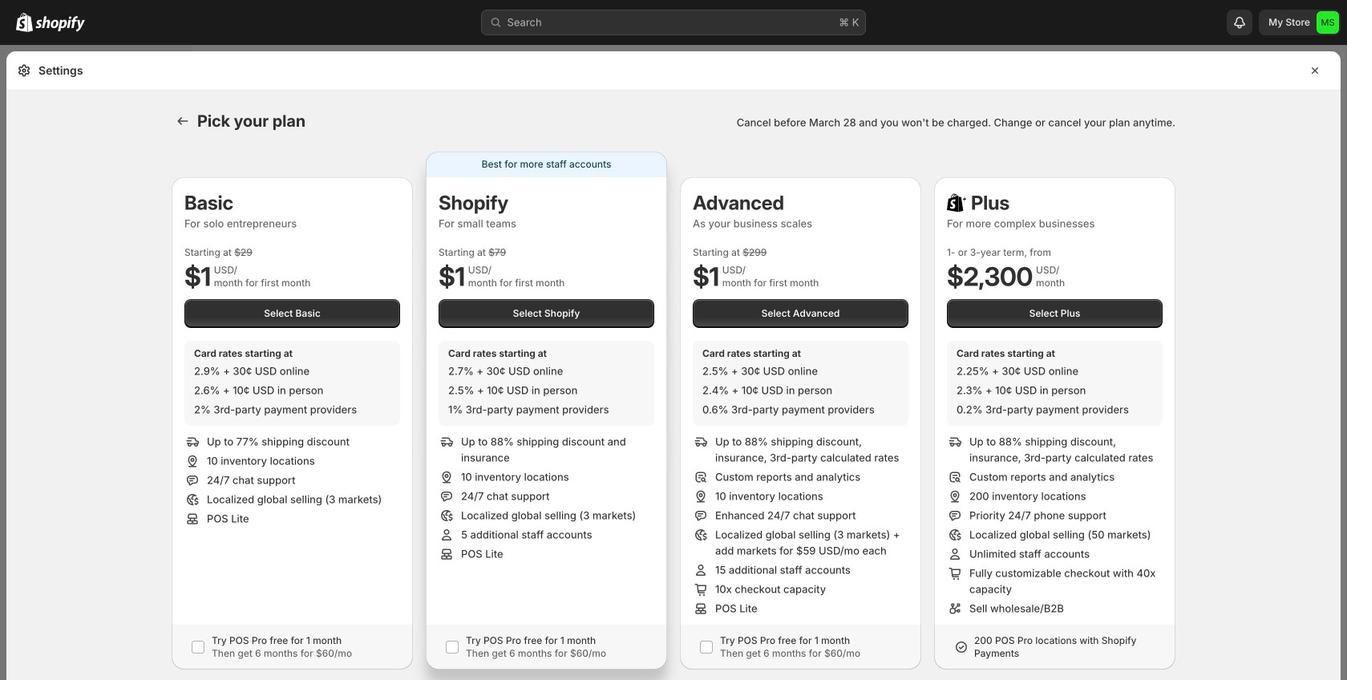 Task type: vqa. For each thing, say whether or not it's contained in the screenshot.
My Store image at the top of page
yes



Task type: describe. For each thing, give the bounding box(es) containing it.
0 horizontal spatial shopify image
[[16, 13, 33, 32]]

settings dialog
[[6, 51, 1341, 680]]



Task type: locate. For each thing, give the bounding box(es) containing it.
1 horizontal spatial shopify image
[[35, 16, 85, 32]]

my store image
[[1317, 11, 1339, 34]]

shopify image
[[16, 13, 33, 32], [35, 16, 85, 32]]



